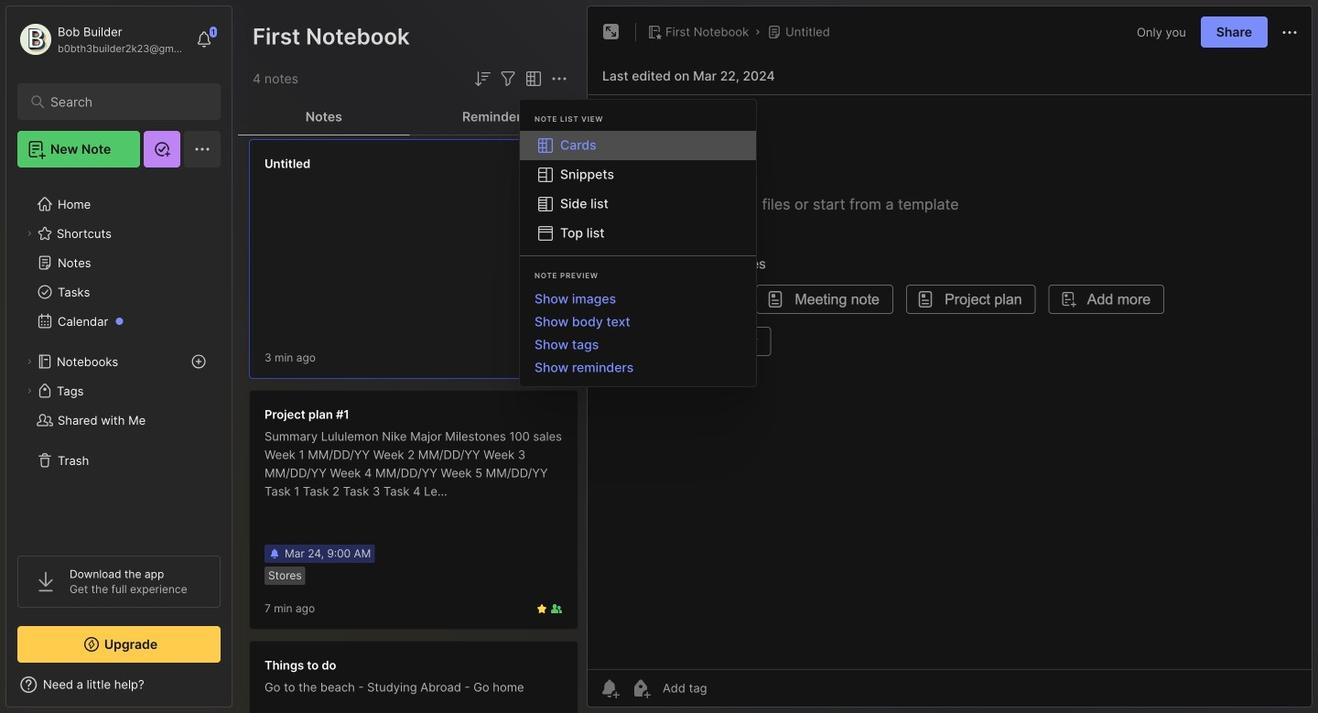 Task type: vqa. For each thing, say whether or not it's contained in the screenshot.
More actions field
yes



Task type: describe. For each thing, give the bounding box(es) containing it.
Account field
[[17, 21, 187, 58]]

add filters image
[[497, 68, 519, 90]]

Search text field
[[50, 93, 196, 111]]

click to collapse image
[[231, 679, 245, 701]]

0 vertical spatial more actions field
[[1279, 21, 1301, 44]]

Add filters field
[[497, 68, 519, 90]]

expand notebooks image
[[24, 356, 35, 367]]

more actions image for the bottommost more actions field
[[548, 68, 570, 90]]

note window element
[[587, 5, 1313, 712]]

expand note image
[[601, 21, 623, 43]]

2 dropdown list menu from the top
[[520, 288, 756, 379]]

main element
[[0, 0, 238, 713]]

Sort options field
[[472, 68, 494, 90]]

View options field
[[519, 68, 545, 90]]

Add tag field
[[661, 680, 798, 696]]

add tag image
[[630, 678, 652, 700]]

expand tags image
[[24, 385, 35, 396]]

1 vertical spatial more actions field
[[548, 68, 570, 90]]

WHAT'S NEW field
[[6, 670, 232, 700]]



Task type: locate. For each thing, give the bounding box(es) containing it.
dropdown list menu
[[520, 131, 756, 248], [520, 288, 756, 379]]

add a reminder image
[[599, 678, 621, 700]]

1 horizontal spatial more actions field
[[1279, 21, 1301, 44]]

1 dropdown list menu from the top
[[520, 131, 756, 248]]

none search field inside 'main' element
[[50, 91, 196, 113]]

None search field
[[50, 91, 196, 113]]

0 vertical spatial more actions image
[[1279, 22, 1301, 44]]

more actions image
[[1279, 22, 1301, 44], [548, 68, 570, 90]]

1 vertical spatial more actions image
[[548, 68, 570, 90]]

more actions image for the top more actions field
[[1279, 22, 1301, 44]]

menu item
[[520, 131, 756, 160]]

0 horizontal spatial more actions field
[[548, 68, 570, 90]]

tab list
[[238, 99, 581, 136]]

More actions field
[[1279, 21, 1301, 44], [548, 68, 570, 90]]

1 vertical spatial dropdown list menu
[[520, 288, 756, 379]]

1 horizontal spatial more actions image
[[1279, 22, 1301, 44]]

Note Editor text field
[[588, 94, 1312, 669]]

0 horizontal spatial more actions image
[[548, 68, 570, 90]]

tree inside 'main' element
[[6, 179, 232, 539]]

0 vertical spatial dropdown list menu
[[520, 131, 756, 248]]

tree
[[6, 179, 232, 539]]



